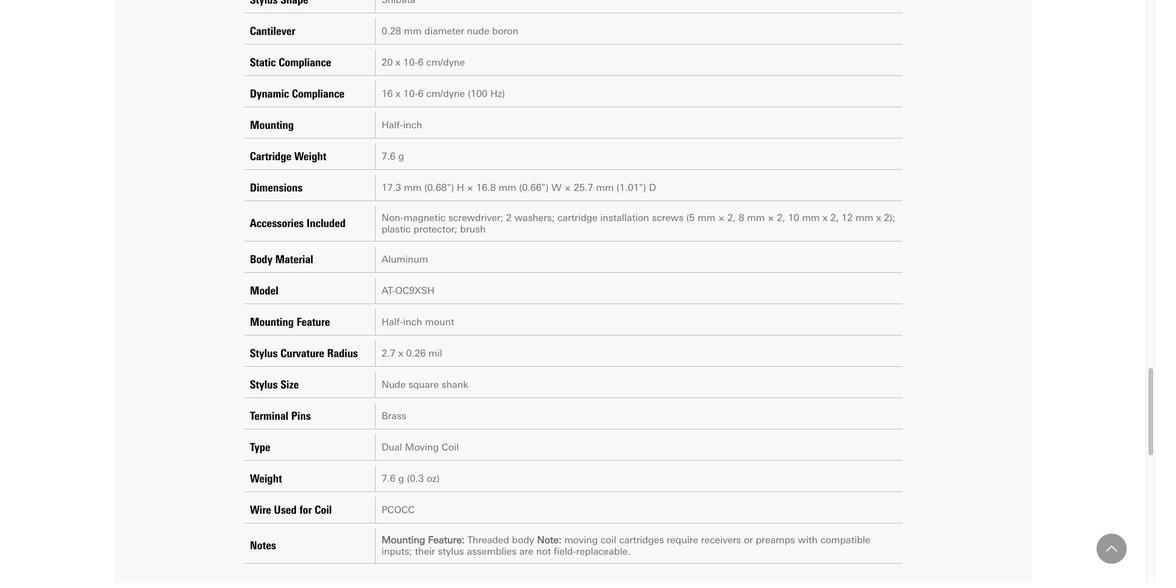 Task type: vqa. For each thing, say whether or not it's contained in the screenshot.
stylus
yes



Task type: describe. For each thing, give the bounding box(es) containing it.
mm right 0.28
[[404, 25, 422, 37]]

mil
[[429, 348, 443, 359]]

7.6 g
[[382, 151, 404, 162]]

protector;
[[414, 224, 458, 235]]

replaceable.
[[577, 546, 631, 558]]

included
[[307, 217, 346, 231]]

half- for mounting
[[382, 119, 403, 131]]

dynamic compliance
[[250, 87, 345, 101]]

assemblies
[[467, 546, 517, 558]]

16
[[382, 88, 393, 99]]

curvature
[[281, 347, 324, 360]]

3 2, from the left
[[831, 212, 839, 224]]

cm/dyne for dynamic compliance
[[427, 88, 465, 99]]

pins
[[291, 409, 311, 423]]

accessories
[[250, 217, 304, 231]]

threaded
[[468, 535, 510, 546]]

(5
[[687, 212, 695, 224]]

square
[[409, 379, 439, 391]]

17.3 mm (0.68") h × 16.8 mm (0.66") w × 25.7 mm (1.01") d
[[382, 182, 657, 193]]

cartridge
[[250, 149, 292, 163]]

d
[[649, 182, 657, 193]]

(0.68")
[[425, 182, 454, 193]]

arrow up image
[[1107, 544, 1118, 555]]

or
[[744, 535, 754, 546]]

(100
[[468, 88, 488, 99]]

material
[[275, 253, 313, 266]]

oz)
[[427, 473, 440, 485]]

(1.01")
[[617, 182, 647, 193]]

mm right '8'
[[748, 212, 765, 224]]

7.6 for weight
[[382, 473, 396, 485]]

0 horizontal spatial coil
[[315, 503, 332, 517]]

stylus curvature radius
[[250, 347, 358, 360]]

not
[[537, 546, 551, 558]]

notes
[[250, 539, 276, 553]]

nude
[[467, 25, 490, 37]]

2 2, from the left
[[777, 212, 786, 224]]

boron
[[493, 25, 519, 37]]

× right h
[[467, 182, 474, 193]]

stylus for stylus curvature radius
[[250, 347, 278, 360]]

(0.3
[[407, 473, 424, 485]]

brass
[[382, 411, 407, 422]]

at-
[[382, 285, 395, 297]]

inputs;
[[382, 546, 412, 558]]

0.26
[[406, 348, 426, 359]]

wire used for coil
[[250, 503, 332, 517]]

dynamic
[[250, 87, 289, 101]]

2.7
[[382, 348, 396, 359]]

magnetic
[[404, 212, 446, 224]]

inch for mounting
[[403, 119, 422, 131]]

2
[[506, 212, 512, 224]]

7.6 for cartridge weight
[[382, 151, 396, 162]]

0.28 mm diameter nude boron
[[382, 25, 519, 37]]

used
[[274, 503, 297, 517]]

oc9xsh
[[395, 285, 435, 297]]

mounting for mounting
[[250, 118, 294, 132]]

mounting for mounting feature
[[250, 315, 294, 329]]

screwdriver;
[[449, 212, 504, 224]]

aluminum
[[382, 254, 428, 265]]

static
[[250, 55, 276, 69]]

mount
[[425, 316, 455, 328]]

stylus size
[[250, 378, 299, 392]]

17.3
[[382, 182, 401, 193]]

mounting for mounting feature: threaded body note:
[[382, 535, 426, 546]]

body
[[250, 253, 273, 266]]

terminal pins
[[250, 409, 311, 423]]

8
[[739, 212, 745, 224]]

pcocc
[[382, 505, 415, 516]]

receivers
[[701, 535, 742, 546]]

cantilever
[[250, 24, 295, 38]]

mm right '17.3'
[[404, 182, 422, 193]]

moving
[[405, 442, 439, 453]]

half-inch mount
[[382, 316, 455, 328]]

cartridge
[[558, 212, 598, 224]]

with
[[798, 535, 818, 546]]

w
[[552, 182, 562, 193]]

g for cartridge weight
[[399, 151, 404, 162]]

screws
[[652, 212, 684, 224]]

20
[[382, 56, 393, 68]]

half- for mounting feature
[[382, 316, 403, 328]]



Task type: locate. For each thing, give the bounding box(es) containing it.
20 x 10-6 cm/dyne
[[382, 56, 465, 68]]

0 vertical spatial half-
[[382, 119, 403, 131]]

inch up 7.6 g
[[403, 119, 422, 131]]

6
[[418, 56, 424, 68], [418, 88, 424, 99]]

are
[[520, 546, 534, 558]]

non-magnetic screwdriver; 2 washers; cartridge installation screws (5 mm × 2, 8 mm × 2, 10 mm x 2, 12 mm x 2); plastic protector; brush
[[382, 212, 896, 235]]

stylus up stylus size on the left of the page
[[250, 347, 278, 360]]

stylus for stylus size
[[250, 378, 278, 392]]

compliance down static compliance
[[292, 87, 345, 101]]

25.7
[[574, 182, 594, 193]]

installation
[[601, 212, 650, 224]]

field-
[[554, 546, 577, 558]]

g for weight
[[399, 473, 404, 485]]

1 vertical spatial 7.6
[[382, 473, 396, 485]]

1 vertical spatial half-
[[382, 316, 403, 328]]

1 vertical spatial weight
[[250, 472, 282, 486]]

7.6 left the (0.3
[[382, 473, 396, 485]]

1 2, from the left
[[728, 212, 736, 224]]

half- up 2.7
[[382, 316, 403, 328]]

2 10- from the top
[[404, 88, 418, 99]]

2 half- from the top
[[382, 316, 403, 328]]

1 inch from the top
[[403, 119, 422, 131]]

10-
[[404, 56, 418, 68], [404, 88, 418, 99]]

weight up the wire
[[250, 472, 282, 486]]

inch
[[403, 119, 422, 131], [403, 316, 422, 328]]

7.6 up '17.3'
[[382, 151, 396, 162]]

feature:
[[428, 535, 465, 546]]

coil right the moving
[[442, 442, 459, 453]]

(0.66")
[[519, 182, 549, 193]]

2, left '8'
[[728, 212, 736, 224]]

1 6 from the top
[[418, 56, 424, 68]]

x right 16
[[396, 88, 401, 99]]

1 stylus from the top
[[250, 347, 278, 360]]

x for stylus curvature radius
[[399, 348, 404, 359]]

g down half-inch
[[399, 151, 404, 162]]

6 for static compliance
[[418, 56, 424, 68]]

×
[[467, 182, 474, 193], [565, 182, 571, 193], [719, 212, 725, 224], [768, 212, 775, 224]]

1 horizontal spatial 2,
[[777, 212, 786, 224]]

body
[[512, 535, 535, 546]]

x for dynamic compliance
[[396, 88, 401, 99]]

× left 10
[[768, 212, 775, 224]]

h
[[457, 182, 464, 193]]

2 g from the top
[[399, 473, 404, 485]]

shank
[[442, 379, 469, 391]]

1 vertical spatial mounting
[[250, 315, 294, 329]]

dual moving coil
[[382, 442, 459, 453]]

2, left 12
[[831, 212, 839, 224]]

brush
[[460, 224, 486, 235]]

terminal
[[250, 409, 289, 423]]

1 horizontal spatial weight
[[294, 149, 327, 163]]

mounting up the cartridge
[[250, 118, 294, 132]]

mm right the (5
[[698, 212, 716, 224]]

half- up 7.6 g
[[382, 119, 403, 131]]

1 vertical spatial stylus
[[250, 378, 278, 392]]

mm right 10
[[803, 212, 820, 224]]

moving
[[565, 535, 598, 546]]

7.6
[[382, 151, 396, 162], [382, 473, 396, 485]]

type
[[250, 441, 270, 455]]

for
[[300, 503, 312, 517]]

size
[[281, 378, 299, 392]]

stylus
[[438, 546, 464, 558]]

x
[[396, 56, 401, 68], [396, 88, 401, 99], [823, 212, 828, 224], [877, 212, 882, 224], [399, 348, 404, 359]]

compatible
[[821, 535, 871, 546]]

0 vertical spatial cm/dyne
[[427, 56, 465, 68]]

mounting down 'model'
[[250, 315, 294, 329]]

1 7.6 from the top
[[382, 151, 396, 162]]

mounting down pcocc
[[382, 535, 426, 546]]

16.8
[[477, 182, 496, 193]]

non-
[[382, 212, 404, 224]]

0 vertical spatial g
[[399, 151, 404, 162]]

coil
[[442, 442, 459, 453], [315, 503, 332, 517]]

6 down 20 x 10-6 cm/dyne
[[418, 88, 424, 99]]

compliance up dynamic compliance
[[279, 55, 331, 69]]

0 horizontal spatial 2,
[[728, 212, 736, 224]]

moving coil cartridges require receivers or preamps with compatible inputs; their stylus assemblies are not field-replaceable.
[[382, 535, 871, 558]]

dual
[[382, 442, 402, 453]]

1 vertical spatial 6
[[418, 88, 424, 99]]

mounting feature
[[250, 315, 330, 329]]

at-oc9xsh
[[382, 285, 435, 297]]

plastic
[[382, 224, 411, 235]]

model
[[250, 284, 279, 298]]

6 for dynamic compliance
[[418, 88, 424, 99]]

stylus left size
[[250, 378, 278, 392]]

1 vertical spatial compliance
[[292, 87, 345, 101]]

1 vertical spatial inch
[[403, 316, 422, 328]]

12
[[842, 212, 853, 224]]

require
[[667, 535, 699, 546]]

wire
[[250, 503, 271, 517]]

2 7.6 from the top
[[382, 473, 396, 485]]

cm/dyne for static compliance
[[427, 56, 465, 68]]

6 right 20
[[418, 56, 424, 68]]

cm/dyne
[[427, 56, 465, 68], [427, 88, 465, 99]]

body material
[[250, 253, 313, 266]]

cartridge weight
[[250, 149, 327, 163]]

2 cm/dyne from the top
[[427, 88, 465, 99]]

diameter
[[425, 25, 464, 37]]

compliance for static compliance
[[279, 55, 331, 69]]

cm/dyne left (100
[[427, 88, 465, 99]]

g left the (0.3
[[399, 473, 404, 485]]

cm/dyne down diameter
[[427, 56, 465, 68]]

mounting feature: threaded body note:
[[382, 535, 562, 546]]

inch for mounting feature
[[403, 316, 422, 328]]

0 vertical spatial weight
[[294, 149, 327, 163]]

1 cm/dyne from the top
[[427, 56, 465, 68]]

7.6 g (0.3 oz)
[[382, 473, 440, 485]]

2 6 from the top
[[418, 88, 424, 99]]

x right 2.7
[[399, 348, 404, 359]]

x right 20
[[396, 56, 401, 68]]

1 vertical spatial coil
[[315, 503, 332, 517]]

mm right 25.7
[[596, 182, 614, 193]]

x for static compliance
[[396, 56, 401, 68]]

× right w
[[565, 182, 571, 193]]

0 vertical spatial 6
[[418, 56, 424, 68]]

2.7 x 0.26 mil
[[382, 348, 443, 359]]

accessories included
[[250, 217, 346, 231]]

1 vertical spatial cm/dyne
[[427, 88, 465, 99]]

1 vertical spatial 10-
[[404, 88, 418, 99]]

g
[[399, 151, 404, 162], [399, 473, 404, 485]]

2 vertical spatial mounting
[[382, 535, 426, 546]]

0 vertical spatial stylus
[[250, 347, 278, 360]]

10- right 20
[[404, 56, 418, 68]]

their
[[415, 546, 435, 558]]

x left 2);
[[877, 212, 882, 224]]

preamps
[[756, 535, 796, 546]]

2 inch from the top
[[403, 316, 422, 328]]

× left '8'
[[719, 212, 725, 224]]

coil
[[601, 535, 617, 546]]

inch left mount at the left bottom
[[403, 316, 422, 328]]

0 vertical spatial coil
[[442, 442, 459, 453]]

16 x 10-6 cm/dyne (100 hz)
[[382, 88, 505, 99]]

0 vertical spatial inch
[[403, 119, 422, 131]]

note:
[[537, 535, 562, 546]]

static compliance
[[250, 55, 331, 69]]

0 vertical spatial 10-
[[404, 56, 418, 68]]

coil right for
[[315, 503, 332, 517]]

10- for static compliance
[[404, 56, 418, 68]]

mm right 16.8
[[499, 182, 517, 193]]

10- for dynamic compliance
[[404, 88, 418, 99]]

mm right 12
[[856, 212, 874, 224]]

nude
[[382, 379, 406, 391]]

2 horizontal spatial 2,
[[831, 212, 839, 224]]

compliance for dynamic compliance
[[292, 87, 345, 101]]

0 vertical spatial compliance
[[279, 55, 331, 69]]

10
[[789, 212, 800, 224]]

0 horizontal spatial weight
[[250, 472, 282, 486]]

1 half- from the top
[[382, 119, 403, 131]]

0 vertical spatial 7.6
[[382, 151, 396, 162]]

weight
[[294, 149, 327, 163], [250, 472, 282, 486]]

radius
[[327, 347, 358, 360]]

feature
[[297, 315, 330, 329]]

cartridges
[[619, 535, 664, 546]]

mm
[[404, 25, 422, 37], [404, 182, 422, 193], [499, 182, 517, 193], [596, 182, 614, 193], [698, 212, 716, 224], [748, 212, 765, 224], [803, 212, 820, 224], [856, 212, 874, 224]]

x left 12
[[823, 212, 828, 224]]

2,
[[728, 212, 736, 224], [777, 212, 786, 224], [831, 212, 839, 224]]

1 vertical spatial g
[[399, 473, 404, 485]]

2, left 10
[[777, 212, 786, 224]]

0 vertical spatial mounting
[[250, 118, 294, 132]]

10- right 16
[[404, 88, 418, 99]]

2 stylus from the top
[[250, 378, 278, 392]]

nude square shank
[[382, 379, 469, 391]]

hz)
[[491, 88, 505, 99]]

1 g from the top
[[399, 151, 404, 162]]

2);
[[885, 212, 896, 224]]

half-
[[382, 119, 403, 131], [382, 316, 403, 328]]

washers;
[[515, 212, 555, 224]]

weight right the cartridge
[[294, 149, 327, 163]]

1 horizontal spatial coil
[[442, 442, 459, 453]]

1 10- from the top
[[404, 56, 418, 68]]

dimensions
[[250, 181, 303, 195]]



